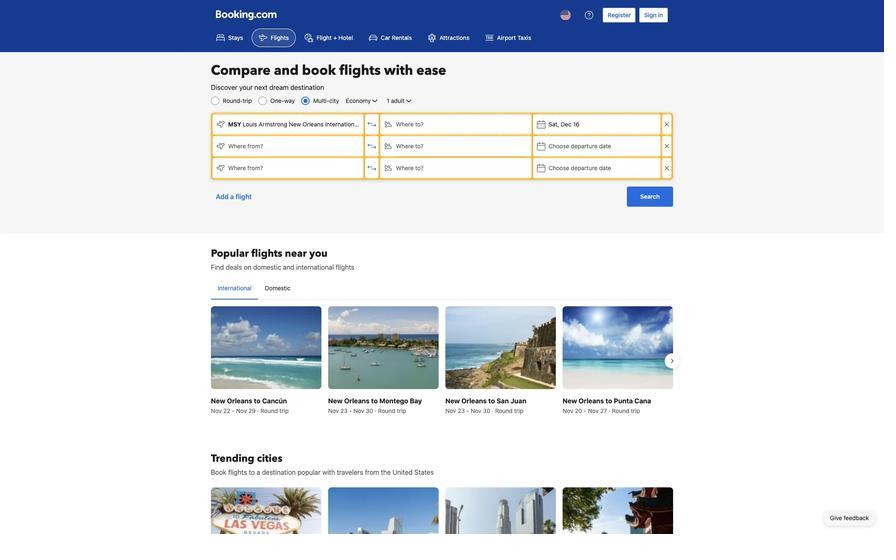 Task type: vqa. For each thing, say whether or not it's contained in the screenshot.
Available associated with Barbecue
no



Task type: describe. For each thing, give the bounding box(es) containing it.
book
[[302, 61, 336, 80]]

· for new orleans to punta cana
[[609, 407, 611, 415]]

where to? button for choose departure date popup button
[[381, 136, 532, 156]]

register link
[[603, 8, 636, 23]]

find
[[211, 264, 224, 271]]

where to? inside popup button
[[396, 121, 424, 128]]

car rentals
[[381, 34, 412, 41]]

trending cities book flights to a destination popular with travelers from the united states
[[211, 452, 434, 476]]

flights link
[[252, 29, 296, 47]]

- inside new orleans to cancún nov 22 - nov 29 · round trip
[[232, 407, 235, 415]]

1 nov from the left
[[211, 407, 222, 415]]

choose departure date button
[[533, 136, 661, 156]]

flight
[[236, 193, 252, 200]]

punta
[[614, 397, 633, 405]]

flights inside compare and book flights with ease discover your next dream destination
[[339, 61, 381, 80]]

attractions link
[[421, 29, 477, 47]]

22
[[223, 407, 230, 415]]

search button
[[627, 187, 673, 207]]

add a flight button
[[211, 187, 257, 207]]

and inside popular flights near you find deals on domestic and international flights
[[283, 264, 294, 271]]

you
[[309, 247, 328, 261]]

travelers
[[337, 469, 363, 476]]

flights inside the 'trending cities book flights to a destination popular with travelers from the united states'
[[228, 469, 247, 476]]

trip down "your"
[[243, 97, 252, 104]]

msy
[[228, 121, 241, 128]]

new orleans to san juan image
[[446, 306, 556, 389]]

round-
[[223, 97, 243, 104]]

flight + hotel link
[[298, 29, 360, 47]]

to? for "where from?" dropdown button related to choose departure date dropdown button
[[415, 164, 424, 171]]

date for choose departure date dropdown button
[[599, 164, 611, 171]]

international inside button
[[218, 285, 252, 292]]

multi-city
[[313, 97, 339, 104]]

hotel
[[339, 34, 353, 41]]

one-
[[270, 97, 284, 104]]

to for san
[[489, 397, 495, 405]]

flights right international
[[336, 264, 355, 271]]

20
[[575, 407, 582, 415]]

where to? for "where from?" dropdown button related to choose departure date dropdown button
[[396, 164, 424, 171]]

orleans for new orleans to montego bay
[[344, 397, 370, 405]]

from
[[365, 469, 379, 476]]

one-way
[[270, 97, 295, 104]]

to for montego
[[371, 397, 378, 405]]

· for new orleans to san juan
[[492, 407, 494, 415]]

where for where to? dropdown button related to choose departure date popup button
[[396, 142, 414, 150]]

flight
[[317, 34, 332, 41]]

united
[[393, 469, 413, 476]]

new for new orleans to san juan
[[446, 397, 460, 405]]

choose for choose departure date popup button
[[549, 142, 569, 150]]

where for "where from?" dropdown button related to choose departure date dropdown button
[[228, 164, 246, 171]]

8 nov from the left
[[588, 407, 599, 415]]

armstrong
[[259, 121, 287, 128]]

29
[[249, 407, 256, 415]]

international button
[[211, 277, 258, 299]]

adult
[[391, 97, 405, 104]]

30 for montego
[[366, 407, 373, 415]]

where to? for "where from?" dropdown button for choose departure date popup button
[[396, 142, 424, 150]]

states
[[415, 469, 434, 476]]

sign in link
[[639, 8, 668, 23]]

san
[[497, 397, 509, 405]]

where for "where from?" dropdown button for choose departure date popup button
[[228, 142, 246, 150]]

miami, united states of america image
[[328, 488, 439, 534]]

1 adult button
[[386, 96, 414, 106]]

attractions
[[440, 34, 470, 41]]

dec
[[561, 121, 572, 128]]

stays link
[[209, 29, 250, 47]]

27
[[600, 407, 607, 415]]

discover
[[211, 84, 238, 91]]

with inside compare and book flights with ease discover your next dream destination
[[384, 61, 413, 80]]

trip for new orleans to punta cana
[[631, 407, 640, 415]]

new orleans to punta cana image
[[563, 306, 673, 389]]

4 nov from the left
[[354, 407, 364, 415]]

choose departure date for choose departure date dropdown button
[[549, 164, 611, 171]]

domestic
[[265, 285, 291, 292]]

where from? for "where from?" dropdown button for choose departure date popup button
[[228, 142, 263, 150]]

date for choose departure date popup button
[[599, 142, 611, 150]]

flight + hotel
[[317, 34, 353, 41]]

orleans for new orleans to san juan
[[462, 397, 487, 405]]

new orleans to cancún nov 22 - nov 29 · round trip
[[211, 397, 289, 415]]

from? for "where from?" dropdown button for choose departure date popup button
[[248, 142, 263, 150]]

louis
[[243, 121, 257, 128]]

compare and book flights with ease discover your next dream destination
[[211, 61, 446, 91]]

new orleans to montego bay nov 23 - nov 30 · round trip
[[328, 397, 422, 415]]

search
[[641, 193, 660, 200]]

from? for "where from?" dropdown button related to choose departure date dropdown button
[[248, 164, 263, 171]]

sign
[[644, 11, 657, 18]]

register
[[608, 11, 631, 18]]

0 vertical spatial international
[[325, 121, 359, 128]]

msy louis armstrong new orleans international airport
[[228, 121, 379, 128]]

give feedback button
[[824, 511, 876, 526]]

montego
[[380, 397, 408, 405]]

next
[[255, 84, 268, 91]]

multi-
[[313, 97, 329, 104]]

round-trip
[[223, 97, 252, 104]]

5 nov from the left
[[446, 407, 456, 415]]

· for new orleans to montego bay
[[375, 407, 376, 415]]

airport taxis link
[[478, 29, 539, 47]]

domestic
[[253, 264, 281, 271]]

- for new orleans to punta cana
[[584, 407, 587, 415]]

ease
[[417, 61, 446, 80]]

taxis
[[518, 34, 531, 41]]

new orleans to punta cana nov 20 - nov 27 · round trip
[[563, 397, 651, 415]]

your
[[239, 84, 253, 91]]

round inside new orleans to cancún nov 22 - nov 29 · round trip
[[261, 407, 278, 415]]

orleans down multi- on the left top of page
[[303, 121, 324, 128]]

new orleans to san juan nov 23 - nov 30 · round trip
[[446, 397, 527, 415]]



Task type: locate. For each thing, give the bounding box(es) containing it.
choose departure date down 16
[[549, 142, 611, 150]]

to inside new orleans to cancún nov 22 - nov 29 · round trip
[[254, 397, 261, 405]]

2 where from? from the top
[[228, 164, 263, 171]]

round down montego
[[378, 407, 395, 415]]

0 vertical spatial where from?
[[228, 142, 263, 150]]

date inside popup button
[[599, 142, 611, 150]]

1 vertical spatial to?
[[415, 142, 424, 150]]

4 · from the left
[[609, 407, 611, 415]]

orleans left montego
[[344, 397, 370, 405]]

3 round from the left
[[495, 407, 513, 415]]

6 nov from the left
[[471, 407, 482, 415]]

1 date from the top
[[599, 142, 611, 150]]

where inside popup button
[[396, 121, 414, 128]]

a inside add a flight button
[[230, 193, 234, 200]]

2 departure from the top
[[571, 164, 598, 171]]

trip for new orleans to san juan
[[514, 407, 524, 415]]

choose departure date button
[[533, 158, 661, 178]]

1 departure from the top
[[571, 142, 598, 150]]

3 · from the left
[[492, 407, 494, 415]]

1 from? from the top
[[248, 142, 263, 150]]

1 horizontal spatial a
[[257, 469, 260, 476]]

round for new orleans to punta cana
[[612, 407, 630, 415]]

destination
[[290, 84, 324, 91], [262, 469, 296, 476]]

new inside new orleans to cancún nov 22 - nov 29 · round trip
[[211, 397, 225, 405]]

airport
[[497, 34, 516, 41], [361, 121, 379, 128]]

destination inside compare and book flights with ease discover your next dream destination
[[290, 84, 324, 91]]

region
[[204, 303, 680, 419]]

destination up multi- on the left top of page
[[290, 84, 324, 91]]

to? inside popup button
[[415, 121, 424, 128]]

orleans inside new orleans to punta cana nov 20 - nov 27 · round trip
[[579, 397, 604, 405]]

1 vertical spatial departure
[[571, 164, 598, 171]]

airport left taxis
[[497, 34, 516, 41]]

7 nov from the left
[[563, 407, 574, 415]]

4 round from the left
[[612, 407, 630, 415]]

+
[[333, 34, 337, 41]]

1 where to? button from the top
[[381, 136, 532, 156]]

0 horizontal spatial a
[[230, 193, 234, 200]]

booking.com logo image
[[216, 10, 277, 20], [216, 10, 277, 20]]

the
[[381, 469, 391, 476]]

with inside the 'trending cities book flights to a destination popular with travelers from the united states'
[[322, 469, 335, 476]]

trip down cancún
[[280, 407, 289, 415]]

1 choose from the top
[[549, 142, 569, 150]]

1 vertical spatial airport
[[361, 121, 379, 128]]

where for where to? dropdown button related to choose departure date dropdown button
[[396, 164, 414, 171]]

to left montego
[[371, 397, 378, 405]]

from? down louis
[[248, 142, 263, 150]]

0 horizontal spatial with
[[322, 469, 335, 476]]

to inside new orleans to punta cana nov 20 - nov 27 · round trip
[[606, 397, 612, 405]]

date down choose departure date popup button
[[599, 164, 611, 171]]

round
[[261, 407, 278, 415], [378, 407, 395, 415], [495, 407, 513, 415], [612, 407, 630, 415]]

16
[[573, 121, 580, 128]]

a down cities
[[257, 469, 260, 476]]

0 vertical spatial to?
[[415, 121, 424, 128]]

international
[[296, 264, 334, 271]]

international down deals
[[218, 285, 252, 292]]

new orleans to cancún image
[[211, 306, 322, 389]]

on
[[244, 264, 251, 271]]

1 vertical spatial destination
[[262, 469, 296, 476]]

new for new orleans to montego bay
[[328, 397, 343, 405]]

· inside new orleans to punta cana nov 20 - nov 27 · round trip
[[609, 407, 611, 415]]

trip inside new orleans to montego bay nov 23 - nov 30 · round trip
[[397, 407, 406, 415]]

nov
[[211, 407, 222, 415], [236, 407, 247, 415], [328, 407, 339, 415], [354, 407, 364, 415], [446, 407, 456, 415], [471, 407, 482, 415], [563, 407, 574, 415], [588, 407, 599, 415]]

orleans for new orleans to punta cana
[[579, 397, 604, 405]]

1 to? from the top
[[415, 121, 424, 128]]

0 horizontal spatial 23
[[341, 407, 348, 415]]

1 choose departure date from the top
[[549, 142, 611, 150]]

near
[[285, 247, 307, 261]]

1 vertical spatial choose departure date
[[549, 164, 611, 171]]

where from? up flight
[[228, 164, 263, 171]]

trip down cana
[[631, 407, 640, 415]]

to inside new orleans to montego bay nov 23 - nov 30 · round trip
[[371, 397, 378, 405]]

car rentals link
[[362, 29, 419, 47]]

- for new orleans to san juan
[[467, 407, 469, 415]]

1 vertical spatial from?
[[248, 164, 263, 171]]

2 where to? button from the top
[[381, 158, 532, 178]]

1 where to? from the top
[[396, 121, 424, 128]]

destination inside the 'trending cities book flights to a destination popular with travelers from the united states'
[[262, 469, 296, 476]]

departure inside choose departure date dropdown button
[[571, 164, 598, 171]]

· inside new orleans to montego bay nov 23 - nov 30 · round trip
[[375, 407, 376, 415]]

airport down economy
[[361, 121, 379, 128]]

choose departure date inside dropdown button
[[549, 164, 611, 171]]

to inside new orleans to san juan nov 23 - nov 30 · round trip
[[489, 397, 495, 405]]

1 horizontal spatial international
[[325, 121, 359, 128]]

car
[[381, 34, 390, 41]]

deals
[[226, 264, 242, 271]]

0 horizontal spatial international
[[218, 285, 252, 292]]

orleans inside new orleans to cancún nov 22 - nov 29 · round trip
[[227, 397, 252, 405]]

round for new orleans to san juan
[[495, 407, 513, 415]]

0 horizontal spatial airport
[[361, 121, 379, 128]]

0 vertical spatial choose
[[549, 142, 569, 150]]

30 inside new orleans to montego bay nov 23 - nov 30 · round trip
[[366, 407, 373, 415]]

4 - from the left
[[584, 407, 587, 415]]

3 to? from the top
[[415, 164, 424, 171]]

23 inside new orleans to montego bay nov 23 - nov 30 · round trip
[[341, 407, 348, 415]]

book
[[211, 469, 227, 476]]

new for new orleans to cancún
[[211, 397, 225, 405]]

- inside new orleans to punta cana nov 20 - nov 27 · round trip
[[584, 407, 587, 415]]

orleans inside new orleans to san juan nov 23 - nov 30 · round trip
[[462, 397, 487, 405]]

tab list containing international
[[211, 277, 673, 300]]

23 for new orleans to montego bay
[[341, 407, 348, 415]]

0 vertical spatial departure
[[571, 142, 598, 150]]

to up the 29
[[254, 397, 261, 405]]

tab list
[[211, 277, 673, 300]]

- inside new orleans to montego bay nov 23 - nov 30 · round trip
[[349, 407, 352, 415]]

3 where to? from the top
[[396, 164, 424, 171]]

1 where from? from the top
[[228, 142, 263, 150]]

flights up economy
[[339, 61, 381, 80]]

cities
[[257, 452, 283, 466]]

round down san
[[495, 407, 513, 415]]

flights down trending at the left bottom
[[228, 469, 247, 476]]

international down city
[[325, 121, 359, 128]]

stays
[[228, 34, 243, 41]]

compare
[[211, 61, 271, 80]]

departure
[[571, 142, 598, 150], [571, 164, 598, 171]]

orleans left san
[[462, 397, 487, 405]]

domestic button
[[258, 277, 297, 299]]

·
[[257, 407, 259, 415], [375, 407, 376, 415], [492, 407, 494, 415], [609, 407, 611, 415]]

round down the punta
[[612, 407, 630, 415]]

choose inside dropdown button
[[549, 164, 569, 171]]

economy
[[346, 97, 371, 104]]

in
[[658, 11, 663, 18]]

flights up domestic
[[251, 247, 282, 261]]

where from? for "where from?" dropdown button related to choose departure date dropdown button
[[228, 164, 263, 171]]

2 23 from the left
[[458, 407, 465, 415]]

sat,
[[549, 121, 559, 128]]

1 vertical spatial date
[[599, 164, 611, 171]]

1 30 from the left
[[366, 407, 373, 415]]

way
[[284, 97, 295, 104]]

dream
[[269, 84, 289, 91]]

orleans up the 29
[[227, 397, 252, 405]]

3 nov from the left
[[328, 407, 339, 415]]

trip down juan
[[514, 407, 524, 415]]

flights
[[339, 61, 381, 80], [251, 247, 282, 261], [336, 264, 355, 271], [228, 469, 247, 476]]

0 vertical spatial airport
[[497, 34, 516, 41]]

trending
[[211, 452, 254, 466]]

departure inside choose departure date popup button
[[571, 142, 598, 150]]

1 horizontal spatial 30
[[483, 407, 490, 415]]

trip
[[243, 97, 252, 104], [280, 407, 289, 415], [397, 407, 406, 415], [514, 407, 524, 415], [631, 407, 640, 415]]

give
[[830, 514, 842, 522]]

round for new orleans to montego bay
[[378, 407, 395, 415]]

destination down cities
[[262, 469, 296, 476]]

2 - from the left
[[349, 407, 352, 415]]

to
[[254, 397, 261, 405], [371, 397, 378, 405], [489, 397, 495, 405], [606, 397, 612, 405], [249, 469, 255, 476]]

new inside new orleans to san juan nov 23 - nov 30 · round trip
[[446, 397, 460, 405]]

sat, dec 16 button
[[533, 114, 661, 135]]

round inside new orleans to montego bay nov 23 - nov 30 · round trip
[[378, 407, 395, 415]]

- inside new orleans to san juan nov 23 - nov 30 · round trip
[[467, 407, 469, 415]]

2 choose from the top
[[549, 164, 569, 171]]

where to? button for choose departure date dropdown button
[[381, 158, 532, 178]]

1 horizontal spatial 23
[[458, 407, 465, 415]]

date inside dropdown button
[[599, 164, 611, 171]]

· inside new orleans to san juan nov 23 - nov 30 · round trip
[[492, 407, 494, 415]]

where
[[396, 121, 414, 128], [228, 142, 246, 150], [396, 142, 414, 150], [228, 164, 246, 171], [396, 164, 414, 171]]

cancún
[[262, 397, 287, 405]]

1 vertical spatial choose
[[549, 164, 569, 171]]

popular
[[298, 469, 321, 476]]

popular
[[211, 247, 249, 261]]

choose departure date
[[549, 142, 611, 150], [549, 164, 611, 171]]

feedback
[[844, 514, 869, 522]]

to?
[[415, 121, 424, 128], [415, 142, 424, 150], [415, 164, 424, 171]]

2 round from the left
[[378, 407, 395, 415]]

2 nov from the left
[[236, 407, 247, 415]]

0 vertical spatial from?
[[248, 142, 263, 150]]

airport taxis
[[497, 34, 531, 41]]

choose departure date down choose departure date popup button
[[549, 164, 611, 171]]

30 inside new orleans to san juan nov 23 - nov 30 · round trip
[[483, 407, 490, 415]]

orleans up "27"
[[579, 397, 604, 405]]

1 vertical spatial a
[[257, 469, 260, 476]]

los angeles, united states of america image
[[446, 488, 556, 534]]

sign in
[[644, 11, 663, 18]]

new inside new orleans to montego bay nov 23 - nov 30 · round trip
[[328, 397, 343, 405]]

2 vertical spatial where to?
[[396, 164, 424, 171]]

new for new orleans to punta cana
[[563, 397, 577, 405]]

orleans
[[303, 121, 324, 128], [227, 397, 252, 405], [344, 397, 370, 405], [462, 397, 487, 405], [579, 397, 604, 405]]

1 vertical spatial where from?
[[228, 164, 263, 171]]

orlando, united states of america image
[[563, 488, 673, 534]]

30
[[366, 407, 373, 415], [483, 407, 490, 415]]

where from? button
[[213, 136, 364, 156], [213, 158, 364, 178]]

23 for new orleans to san juan
[[458, 407, 465, 415]]

juan
[[511, 397, 527, 405]]

departure down 16
[[571, 142, 598, 150]]

1 horizontal spatial with
[[384, 61, 413, 80]]

1 adult
[[387, 97, 405, 104]]

2 from? from the top
[[248, 164, 263, 171]]

add
[[216, 193, 229, 200]]

from? up flight
[[248, 164, 263, 171]]

trip inside new orleans to san juan nov 23 - nov 30 · round trip
[[514, 407, 524, 415]]

new orleans to montego bay image
[[328, 306, 439, 389]]

departure for choose departure date popup button
[[571, 142, 598, 150]]

with up adult
[[384, 61, 413, 80]]

where from? button for choose departure date popup button
[[213, 136, 364, 156]]

choose inside popup button
[[549, 142, 569, 150]]

region containing new orleans to cancún
[[204, 303, 680, 419]]

orleans for new orleans to cancún
[[227, 397, 252, 405]]

2 date from the top
[[599, 164, 611, 171]]

0 vertical spatial date
[[599, 142, 611, 150]]

departure for choose departure date dropdown button
[[571, 164, 598, 171]]

and down the near
[[283, 264, 294, 271]]

· inside new orleans to cancún nov 22 - nov 29 · round trip
[[257, 407, 259, 415]]

flights
[[271, 34, 289, 41]]

round inside new orleans to punta cana nov 20 - nov 27 · round trip
[[612, 407, 630, 415]]

sat, dec 16
[[549, 121, 580, 128]]

and up the dream
[[274, 61, 299, 80]]

and inside compare and book flights with ease discover your next dream destination
[[274, 61, 299, 80]]

to up "27"
[[606, 397, 612, 405]]

1 23 from the left
[[341, 407, 348, 415]]

trip inside new orleans to cancún nov 22 - nov 29 · round trip
[[280, 407, 289, 415]]

add a flight
[[216, 193, 252, 200]]

trip inside new orleans to punta cana nov 20 - nov 27 · round trip
[[631, 407, 640, 415]]

city
[[329, 97, 339, 104]]

trip for new orleans to montego bay
[[397, 407, 406, 415]]

where to? button
[[381, 114, 532, 135]]

0 vertical spatial where to?
[[396, 121, 424, 128]]

2 to? from the top
[[415, 142, 424, 150]]

1 vertical spatial where to? button
[[381, 158, 532, 178]]

bay
[[410, 397, 422, 405]]

3 - from the left
[[467, 407, 469, 415]]

1 vertical spatial and
[[283, 264, 294, 271]]

2 where to? from the top
[[396, 142, 424, 150]]

0 vertical spatial with
[[384, 61, 413, 80]]

a right add
[[230, 193, 234, 200]]

las vegas, united states of america image
[[211, 488, 322, 534]]

new inside new orleans to punta cana nov 20 - nov 27 · round trip
[[563, 397, 577, 405]]

1 vertical spatial where to?
[[396, 142, 424, 150]]

0 horizontal spatial 30
[[366, 407, 373, 415]]

0 vertical spatial choose departure date
[[549, 142, 611, 150]]

1 vertical spatial with
[[322, 469, 335, 476]]

with right popular
[[322, 469, 335, 476]]

0 vertical spatial a
[[230, 193, 234, 200]]

to inside the 'trending cities book flights to a destination popular with travelers from the united states'
[[249, 469, 255, 476]]

2 30 from the left
[[483, 407, 490, 415]]

2 choose departure date from the top
[[549, 164, 611, 171]]

to for cancún
[[254, 397, 261, 405]]

choose departure date for choose departure date popup button
[[549, 142, 611, 150]]

where from? down louis
[[228, 142, 263, 150]]

choose departure date inside popup button
[[549, 142, 611, 150]]

cana
[[635, 397, 651, 405]]

departure down choose departure date popup button
[[571, 164, 598, 171]]

0 vertical spatial and
[[274, 61, 299, 80]]

a
[[230, 193, 234, 200], [257, 469, 260, 476]]

0 vertical spatial where to? button
[[381, 136, 532, 156]]

- for new orleans to montego bay
[[349, 407, 352, 415]]

round down cancún
[[261, 407, 278, 415]]

choose for choose departure date dropdown button
[[549, 164, 569, 171]]

give feedback
[[830, 514, 869, 522]]

trip down montego
[[397, 407, 406, 415]]

date
[[599, 142, 611, 150], [599, 164, 611, 171]]

a inside the 'trending cities book flights to a destination popular with travelers from the united states'
[[257, 469, 260, 476]]

date down sat, dec 16 popup button
[[599, 142, 611, 150]]

1 - from the left
[[232, 407, 235, 415]]

round inside new orleans to san juan nov 23 - nov 30 · round trip
[[495, 407, 513, 415]]

0 vertical spatial destination
[[290, 84, 324, 91]]

2 · from the left
[[375, 407, 376, 415]]

2 vertical spatial to?
[[415, 164, 424, 171]]

to for punta
[[606, 397, 612, 405]]

with
[[384, 61, 413, 80], [322, 469, 335, 476]]

where to?
[[396, 121, 424, 128], [396, 142, 424, 150], [396, 164, 424, 171]]

1
[[387, 97, 390, 104]]

where from? button for choose departure date dropdown button
[[213, 158, 364, 178]]

2 where from? button from the top
[[213, 158, 364, 178]]

to down trending at the left bottom
[[249, 469, 255, 476]]

30 for san
[[483, 407, 490, 415]]

and
[[274, 61, 299, 80], [283, 264, 294, 271]]

1 vertical spatial where from? button
[[213, 158, 364, 178]]

1 round from the left
[[261, 407, 278, 415]]

1 vertical spatial international
[[218, 285, 252, 292]]

orleans inside new orleans to montego bay nov 23 - nov 30 · round trip
[[344, 397, 370, 405]]

23 inside new orleans to san juan nov 23 - nov 30 · round trip
[[458, 407, 465, 415]]

1 · from the left
[[257, 407, 259, 415]]

1 where from? button from the top
[[213, 136, 364, 156]]

choose
[[549, 142, 569, 150], [549, 164, 569, 171]]

1 horizontal spatial airport
[[497, 34, 516, 41]]

where for where to? popup button
[[396, 121, 414, 128]]

to left san
[[489, 397, 495, 405]]

international
[[325, 121, 359, 128], [218, 285, 252, 292]]

0 vertical spatial where from? button
[[213, 136, 364, 156]]

to? for "where from?" dropdown button for choose departure date popup button
[[415, 142, 424, 150]]



